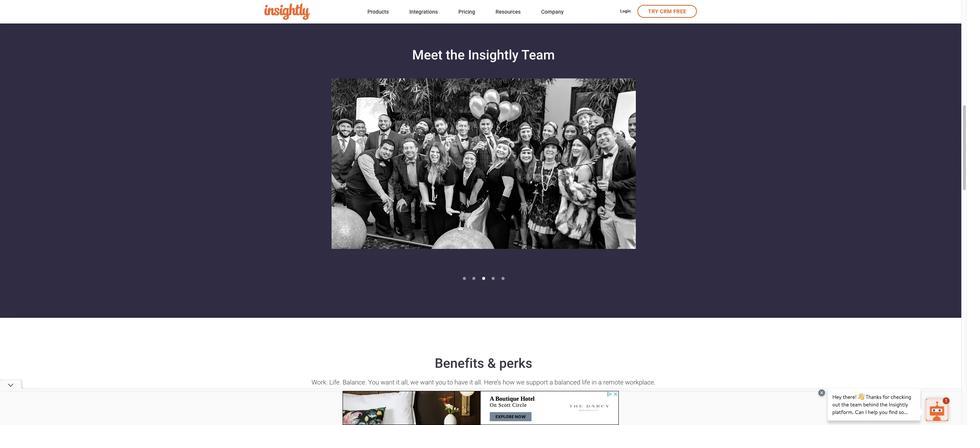 Task type: vqa. For each thing, say whether or not it's contained in the screenshot.
the right it
yes



Task type: describe. For each thing, give the bounding box(es) containing it.
meet
[[412, 47, 443, 63]]

company
[[541, 9, 564, 15]]

life
[[582, 379, 590, 387]]

login link
[[620, 8, 631, 15]]

meet the insightly team
[[412, 47, 555, 63]]

benefits & perks
[[435, 356, 532, 372]]

210706 careers benefits icon health and wellness image
[[603, 417, 653, 426]]

all.
[[475, 379, 483, 387]]

login
[[620, 9, 631, 14]]

insightly logo image
[[265, 4, 310, 20]]

the
[[446, 47, 465, 63]]

210706 careers benefits icon remote workplace image
[[315, 417, 364, 426]]

insightly logo link
[[265, 4, 355, 20]]

work. life. balance. you want it all, we want you to have it all. here's how we support a balanced life in a remote workplace.
[[312, 379, 656, 387]]

work.
[[312, 379, 328, 387]]

2 we from the left
[[516, 379, 525, 387]]

all,
[[401, 379, 409, 387]]

products
[[368, 9, 389, 15]]

balance.
[[343, 379, 367, 387]]

1 want from the left
[[381, 379, 395, 387]]

you
[[436, 379, 446, 387]]

pricing link
[[459, 7, 475, 17]]



Task type: locate. For each thing, give the bounding box(es) containing it.
&
[[488, 356, 496, 372]]

0 horizontal spatial want
[[381, 379, 395, 387]]

1 it from the left
[[396, 379, 400, 387]]

support
[[526, 379, 548, 387]]

1 horizontal spatial we
[[516, 379, 525, 387]]

try
[[648, 8, 659, 14]]

remote
[[603, 379, 624, 387]]

resources link
[[496, 7, 521, 17]]

2 it from the left
[[470, 379, 473, 387]]

1 horizontal spatial it
[[470, 379, 473, 387]]

1 horizontal spatial a
[[598, 379, 602, 387]]

1 a from the left
[[550, 379, 553, 387]]

1 horizontal spatial want
[[420, 379, 434, 387]]

resources
[[496, 9, 521, 15]]

try crm free
[[648, 8, 687, 14]]

we
[[410, 379, 419, 387], [516, 379, 525, 387]]

a
[[550, 379, 553, 387], [598, 379, 602, 387]]

210706 careers benefits icon financial matters image
[[459, 417, 508, 426]]

insightly
[[468, 47, 519, 63]]

want left you
[[420, 379, 434, 387]]

life.
[[329, 379, 341, 387]]

we right all,
[[410, 379, 419, 387]]

it left all,
[[396, 379, 400, 387]]

try crm free link
[[638, 5, 697, 18]]

2 a from the left
[[598, 379, 602, 387]]

want right the you
[[381, 379, 395, 387]]

it left all.
[[470, 379, 473, 387]]

here's
[[484, 379, 501, 387]]

perks
[[499, 356, 532, 372]]

want
[[381, 379, 395, 387], [420, 379, 434, 387]]

2 want from the left
[[420, 379, 434, 387]]

team
[[522, 47, 555, 63]]

integrations
[[409, 9, 438, 15]]

company link
[[541, 7, 564, 17]]

1 we from the left
[[410, 379, 419, 387]]

it
[[396, 379, 400, 387], [470, 379, 473, 387]]

workplace.
[[625, 379, 656, 387]]

we right how
[[516, 379, 525, 387]]

you
[[368, 379, 379, 387]]

to
[[447, 379, 453, 387]]

how
[[503, 379, 515, 387]]

crm
[[660, 8, 672, 14]]

free
[[674, 8, 687, 14]]

0 horizontal spatial it
[[396, 379, 400, 387]]

benefits
[[435, 356, 484, 372]]

try crm free button
[[638, 5, 697, 18]]

0 horizontal spatial we
[[410, 379, 419, 387]]

have
[[455, 379, 468, 387]]

integrations link
[[409, 7, 438, 17]]

a right support
[[550, 379, 553, 387]]

products link
[[368, 7, 389, 17]]

balanced
[[555, 379, 580, 387]]

0 horizontal spatial a
[[550, 379, 553, 387]]

a right in
[[598, 379, 602, 387]]

in
[[592, 379, 597, 387]]

pricing
[[459, 9, 475, 15]]



